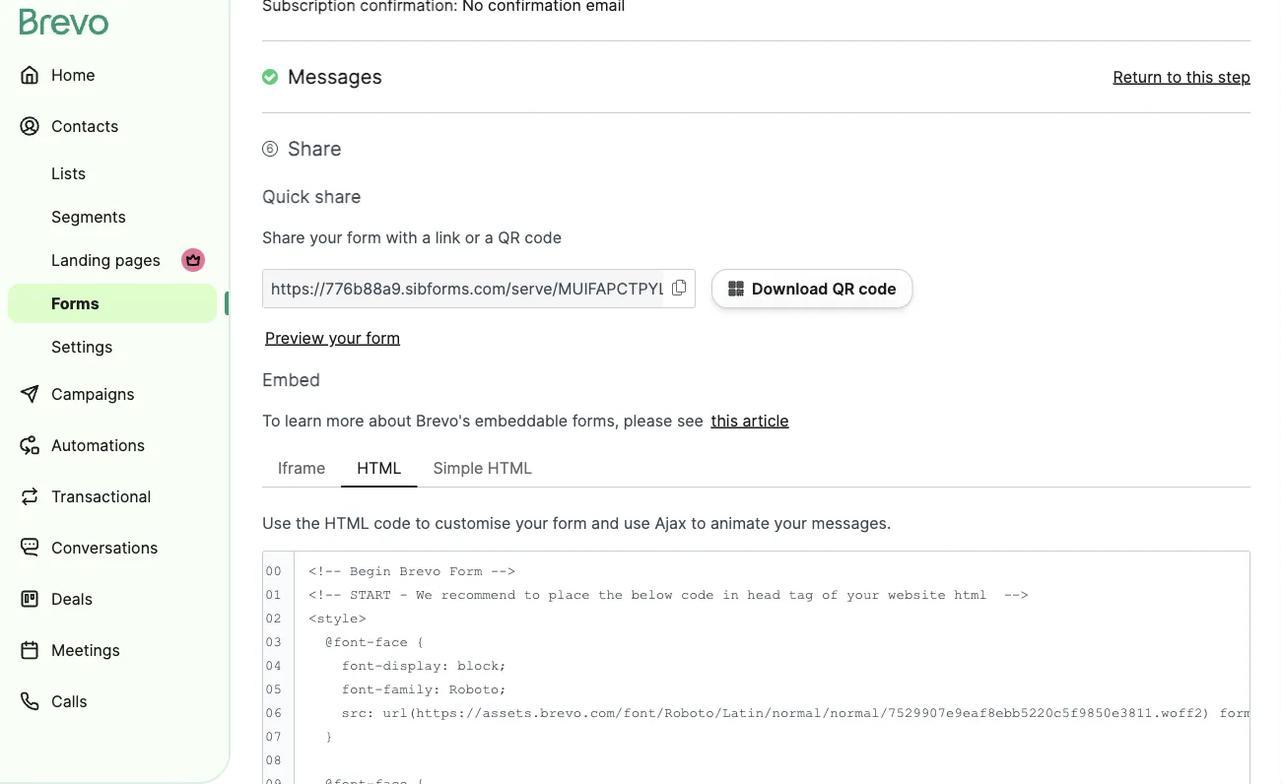 Task type: vqa. For each thing, say whether or not it's contained in the screenshot.
Text button
no



Task type: describe. For each thing, give the bounding box(es) containing it.
your down share
[[310, 228, 343, 247]]

use
[[624, 513, 650, 533]]

return to this step
[[1113, 67, 1251, 86]]

settings
[[51, 337, 113, 356]]

article
[[743, 411, 789, 430]]

03
[[265, 635, 282, 650]]

segments link
[[8, 197, 217, 237]]

0 horizontal spatial this
[[711, 411, 738, 430]]

return
[[1113, 67, 1162, 86]]

automations
[[51, 436, 145, 455]]

06
[[265, 706, 282, 721]]

2 vertical spatial form
[[553, 513, 587, 533]]

ajax
[[655, 513, 687, 533]]

learn
[[285, 411, 322, 430]]

or
[[465, 228, 480, 247]]

01
[[265, 587, 282, 603]]

use
[[262, 513, 291, 533]]

0 horizontal spatial qr
[[498, 228, 520, 247]]

your right animate
[[774, 513, 807, 533]]

simple html
[[433, 458, 532, 478]]

automations link
[[8, 422, 217, 469]]

iframe link
[[262, 448, 341, 488]]

settings link
[[8, 327, 217, 367]]

campaigns
[[51, 384, 135, 404]]

left___rvooi image
[[185, 252, 201, 268]]

html link
[[341, 448, 417, 488]]

04
[[265, 658, 282, 674]]

0 vertical spatial code
[[525, 228, 562, 247]]

transactional
[[51, 487, 151, 506]]

and
[[591, 513, 619, 533]]

preview
[[265, 328, 324, 347]]

simple html link
[[417, 448, 548, 488]]

calls
[[51, 692, 87, 711]]

download
[[752, 279, 828, 298]]

embeddable
[[475, 411, 568, 430]]

your right preview
[[329, 328, 362, 347]]

more
[[326, 411, 364, 430]]

preview your form
[[265, 328, 400, 347]]

home
[[51, 65, 95, 84]]

to learn more about brevo's embeddable forms, please see this article
[[262, 411, 789, 430]]

deals
[[51, 589, 93, 609]]

see
[[677, 411, 704, 430]]

animate
[[711, 513, 770, 533]]

download qr code button
[[712, 269, 913, 308]]

iframe
[[278, 458, 325, 478]]

code inside "button"
[[859, 279, 897, 298]]

6
[[266, 141, 274, 156]]

link
[[435, 228, 461, 247]]

share for share your form with a link or a qr code
[[262, 228, 305, 247]]

simple
[[433, 458, 483, 478]]

download qr code
[[752, 279, 897, 298]]

quick share
[[262, 185, 361, 207]]

calls link
[[8, 678, 217, 725]]

return image
[[262, 69, 278, 85]]

use the html code to customise your form and use ajax to animate your messages.
[[262, 513, 891, 533]]

08
[[265, 753, 282, 768]]

about
[[369, 411, 412, 430]]

contacts
[[51, 116, 119, 136]]

lists
[[51, 164, 86, 183]]

landing pages link
[[8, 240, 217, 280]]

2 vertical spatial code
[[374, 513, 411, 533]]

your right customise
[[515, 513, 548, 533]]

to
[[262, 411, 280, 430]]

00
[[265, 564, 282, 579]]



Task type: locate. For each thing, give the bounding box(es) containing it.
please
[[624, 411, 673, 430]]

html
[[357, 458, 402, 478], [488, 458, 532, 478], [325, 513, 369, 533]]

02
[[265, 611, 282, 626]]

html inside simple html link
[[488, 458, 532, 478]]

share down quick
[[262, 228, 305, 247]]

lists link
[[8, 154, 217, 193]]

this left step
[[1186, 67, 1214, 86]]

1 horizontal spatial qr
[[832, 279, 855, 298]]

a right or
[[485, 228, 494, 247]]

0 vertical spatial form
[[347, 228, 381, 247]]

code right download
[[859, 279, 897, 298]]

forms link
[[8, 284, 217, 323]]

html down "embeddable"
[[488, 458, 532, 478]]

to right ajax
[[691, 513, 706, 533]]

qr inside download qr code "button"
[[832, 279, 855, 298]]

transactional link
[[8, 473, 217, 520]]

forms,
[[572, 411, 619, 430]]

share for share
[[288, 137, 342, 161]]

return to this step button
[[1113, 65, 1251, 89]]

2 a from the left
[[485, 228, 494, 247]]

contacts link
[[8, 103, 217, 150]]

0 horizontal spatial to
[[415, 513, 430, 533]]

qr right or
[[498, 228, 520, 247]]

your
[[310, 228, 343, 247], [329, 328, 362, 347], [515, 513, 548, 533], [774, 513, 807, 533]]

a left link
[[422, 228, 431, 247]]

code down html link
[[374, 513, 411, 533]]

this right the see
[[711, 411, 738, 430]]

customise
[[435, 513, 511, 533]]

meetings
[[51, 641, 120, 660]]

form for preview
[[366, 328, 400, 347]]

this inside button
[[1186, 67, 1214, 86]]

with
[[386, 228, 418, 247]]

share
[[288, 137, 342, 161], [262, 228, 305, 247]]

conversations
[[51, 538, 158, 557]]

forms
[[51, 294, 99, 313]]

1 vertical spatial qr
[[832, 279, 855, 298]]

landing pages
[[51, 250, 161, 270]]

home link
[[8, 51, 217, 99]]

1 a from the left
[[422, 228, 431, 247]]

this article link
[[708, 411, 789, 430]]

0 vertical spatial share
[[288, 137, 342, 161]]

2 horizontal spatial to
[[1167, 67, 1182, 86]]

to inside button
[[1167, 67, 1182, 86]]

qr right download
[[832, 279, 855, 298]]

1 vertical spatial share
[[262, 228, 305, 247]]

qr
[[498, 228, 520, 247], [832, 279, 855, 298]]

0 horizontal spatial a
[[422, 228, 431, 247]]

form left the and
[[553, 513, 587, 533]]

html inside html link
[[357, 458, 402, 478]]

step
[[1218, 67, 1251, 86]]

05
[[265, 682, 282, 697]]

share
[[315, 185, 361, 207]]

to
[[1167, 67, 1182, 86], [415, 513, 430, 533], [691, 513, 706, 533]]

html down about
[[357, 458, 402, 478]]

07
[[265, 729, 282, 745]]

landing
[[51, 250, 111, 270]]

brevo's
[[416, 411, 470, 430]]

form for share
[[347, 228, 381, 247]]

form
[[347, 228, 381, 247], [366, 328, 400, 347], [553, 513, 587, 533]]

to left customise
[[415, 513, 430, 533]]

campaigns link
[[8, 371, 217, 418]]

segments
[[51, 207, 126, 226]]

1 horizontal spatial this
[[1186, 67, 1214, 86]]

deals link
[[8, 576, 217, 623]]

None text field
[[263, 270, 663, 308]]

00 01 02 03 04 05 06 07 08
[[265, 564, 282, 768]]

code right or
[[525, 228, 562, 247]]

1 vertical spatial this
[[711, 411, 738, 430]]

to right return
[[1167, 67, 1182, 86]]

a
[[422, 228, 431, 247], [485, 228, 494, 247]]

messages.
[[812, 513, 891, 533]]

meetings link
[[8, 627, 217, 674]]

1 horizontal spatial code
[[525, 228, 562, 247]]

1 horizontal spatial to
[[691, 513, 706, 533]]

1 horizontal spatial a
[[485, 228, 494, 247]]

1 vertical spatial form
[[366, 328, 400, 347]]

this
[[1186, 67, 1214, 86], [711, 411, 738, 430]]

2 horizontal spatial code
[[859, 279, 897, 298]]

quick
[[262, 185, 310, 207]]

pages
[[115, 250, 161, 270]]

share your form with a link or a qr code
[[262, 228, 562, 247]]

0 vertical spatial this
[[1186, 67, 1214, 86]]

preview your form link
[[262, 328, 400, 347]]

conversations link
[[8, 524, 217, 572]]

html right the
[[325, 513, 369, 533]]

form left with at the top left of page
[[347, 228, 381, 247]]

messages
[[288, 65, 382, 89]]

the
[[296, 513, 320, 533]]

share right 6 in the top left of the page
[[288, 137, 342, 161]]

embed
[[262, 369, 321, 390]]

0 horizontal spatial code
[[374, 513, 411, 533]]

form up about
[[366, 328, 400, 347]]

code
[[525, 228, 562, 247], [859, 279, 897, 298], [374, 513, 411, 533]]

1 vertical spatial code
[[859, 279, 897, 298]]

0 vertical spatial qr
[[498, 228, 520, 247]]



